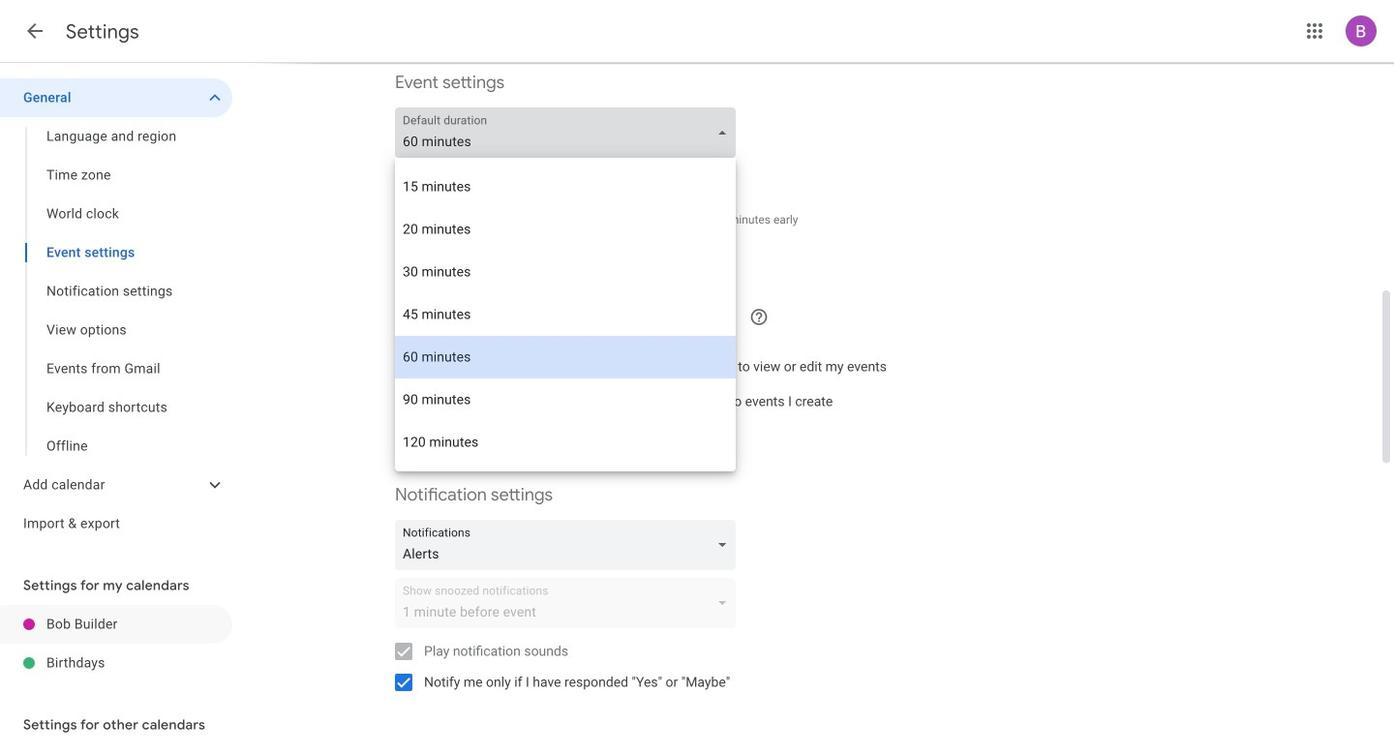 Task type: locate. For each thing, give the bounding box(es) containing it.
None field
[[395, 107, 744, 158], [395, 520, 744, 570], [395, 107, 744, 158], [395, 520, 744, 570]]

1 tree from the top
[[0, 78, 232, 543]]

heading
[[66, 19, 139, 44]]

90 minutes option
[[395, 379, 736, 421]]

default duration list box
[[395, 158, 736, 471]]

bob builder tree item
[[0, 605, 232, 644]]

tree
[[0, 78, 232, 543], [0, 605, 232, 683]]

general tree item
[[0, 78, 232, 117]]

1 vertical spatial tree
[[0, 605, 232, 683]]

60 minutes option
[[395, 336, 736, 379]]

0 vertical spatial tree
[[0, 78, 232, 543]]

15 minutes option
[[395, 166, 736, 208]]

group
[[0, 117, 232, 466]]



Task type: vqa. For each thing, say whether or not it's contained in the screenshot.
120 minutes option
yes



Task type: describe. For each thing, give the bounding box(es) containing it.
20 minutes option
[[395, 208, 736, 251]]

45 minutes option
[[395, 293, 736, 336]]

120 minutes option
[[395, 421, 736, 464]]

birthdays tree item
[[0, 644, 232, 683]]

go back image
[[23, 19, 46, 43]]

30 minutes option
[[395, 251, 736, 293]]

2 tree from the top
[[0, 605, 232, 683]]



